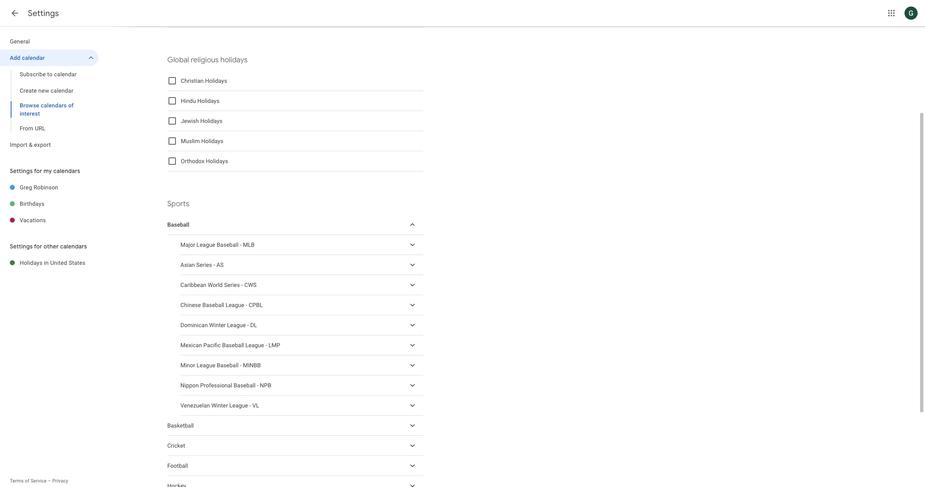 Task type: vqa. For each thing, say whether or not it's contained in the screenshot.
Subscribe
yes



Task type: describe. For each thing, give the bounding box(es) containing it.
nippon
[[181, 382, 199, 389]]

interest
[[20, 110, 40, 117]]

cws
[[244, 282, 257, 288]]

football tree item
[[167, 456, 423, 476]]

venezuelan
[[181, 402, 210, 409]]

dominican
[[181, 322, 208, 329]]

for for my
[[34, 167, 42, 175]]

united
[[50, 260, 67, 266]]

tree containing general
[[0, 33, 98, 153]]

import & export
[[10, 142, 51, 148]]

privacy
[[52, 478, 68, 484]]

- for cpbl
[[246, 302, 247, 308]]

dominican winter league - dl tree item
[[181, 315, 423, 336]]

caribbean world series - cws tree item
[[181, 275, 423, 295]]

states
[[69, 260, 85, 266]]

calendar inside tree item
[[22, 55, 45, 61]]

baseball for major
[[217, 242, 239, 248]]

terms of service – privacy
[[10, 478, 68, 484]]

npb
[[260, 382, 271, 389]]

terms
[[10, 478, 24, 484]]

holidays inside tree item
[[20, 260, 43, 266]]

basketball tree item
[[167, 416, 423, 436]]

religious
[[191, 55, 219, 65]]

settings for my calendars tree
[[0, 179, 98, 228]]

mexican
[[181, 342, 202, 349]]

nippon professional baseball - npb tree item
[[181, 376, 423, 396]]

other
[[44, 243, 59, 250]]

of inside the browse calendars of interest
[[68, 102, 74, 109]]

cricket
[[167, 443, 185, 449]]

global religious holidays
[[167, 55, 248, 65]]

mexican pacific baseball league - lmp
[[181, 342, 280, 349]]

browse
[[20, 102, 39, 109]]

baseball for mexican
[[222, 342, 244, 349]]

asian
[[181, 262, 195, 268]]

professional
[[200, 382, 232, 389]]

christian holidays
[[181, 78, 227, 84]]

asian series - as tree item
[[181, 255, 423, 275]]

basketball
[[167, 423, 194, 429]]

calendar for create new calendar
[[51, 87, 73, 94]]

winter for venezuelan
[[211, 402, 228, 409]]

vacations
[[20, 217, 46, 224]]

from
[[20, 125, 33, 132]]

world
[[208, 282, 223, 288]]

holidays for jewish holidays
[[200, 118, 223, 124]]

holidays for orthodox holidays
[[206, 158, 228, 165]]

league inside mexican pacific baseball league - lmp tree item
[[245, 342, 264, 349]]

baseball for nippon
[[234, 382, 256, 389]]

subscribe to calendar
[[20, 71, 77, 78]]

–
[[48, 478, 51, 484]]

greg robinson tree item
[[0, 179, 98, 196]]

new
[[38, 87, 49, 94]]

create
[[20, 87, 37, 94]]

major league baseball - mlb
[[181, 242, 255, 248]]

chinese baseball league - cpbl tree item
[[181, 295, 423, 315]]

minor league baseball - minbb tree item
[[181, 356, 423, 376]]

league inside chinese baseball league - cpbl tree item
[[226, 302, 244, 308]]

settings for my calendars
[[10, 167, 80, 175]]

browse calendars of interest
[[20, 102, 74, 117]]

robinson
[[34, 184, 58, 191]]

league inside dominican winter league - dl "tree item"
[[227, 322, 246, 329]]

&
[[29, 142, 33, 148]]

minor
[[181, 362, 195, 369]]

birthdays link
[[20, 196, 98, 212]]

- for minbb
[[240, 362, 242, 369]]

football
[[167, 463, 188, 469]]

muslim holidays
[[181, 138, 223, 144]]

chinese baseball league - cpbl
[[181, 302, 263, 308]]

create new calendar
[[20, 87, 73, 94]]

nippon professional baseball - npb
[[181, 382, 271, 389]]

holidays
[[221, 55, 248, 65]]

- for dl
[[247, 322, 249, 329]]

settings for settings for my calendars
[[10, 167, 33, 175]]

settings heading
[[28, 8, 59, 18]]

major
[[181, 242, 195, 248]]



Task type: locate. For each thing, give the bounding box(es) containing it.
orthodox holidays
[[181, 158, 228, 165]]

jewish holidays
[[181, 118, 223, 124]]

holidays for christian holidays
[[205, 78, 227, 84]]

for left my
[[34, 167, 42, 175]]

2 vertical spatial settings
[[10, 243, 33, 250]]

christian
[[181, 78, 204, 84]]

for
[[34, 167, 42, 175], [34, 243, 42, 250]]

1 vertical spatial winter
[[211, 402, 228, 409]]

league left dl
[[227, 322, 246, 329]]

0 vertical spatial series
[[196, 262, 212, 268]]

league left the vl
[[229, 402, 248, 409]]

for for other
[[34, 243, 42, 250]]

calendar
[[22, 55, 45, 61], [54, 71, 77, 78], [51, 87, 73, 94]]

hindu
[[181, 98, 196, 104]]

mlb
[[243, 242, 255, 248]]

0 vertical spatial of
[[68, 102, 74, 109]]

0 horizontal spatial of
[[25, 478, 29, 484]]

global
[[167, 55, 189, 65]]

1 vertical spatial calendars
[[53, 167, 80, 175]]

calendar up subscribe
[[22, 55, 45, 61]]

venezuelan winter league - vl
[[181, 402, 259, 409]]

terms of service link
[[10, 478, 47, 484]]

- left the "cpbl"
[[246, 302, 247, 308]]

holidays right hindu
[[197, 98, 220, 104]]

league right major
[[197, 242, 215, 248]]

settings up the greg
[[10, 167, 33, 175]]

1 horizontal spatial series
[[224, 282, 240, 288]]

venezuelan winter league - vl tree item
[[181, 396, 423, 416]]

baseball left mlb
[[217, 242, 239, 248]]

winter down 'chinese baseball league - cpbl' on the left bottom of page
[[209, 322, 226, 329]]

- left as
[[214, 262, 215, 268]]

league inside minor league baseball - minbb tree item
[[197, 362, 215, 369]]

- left the vl
[[249, 402, 251, 409]]

tree item
[[167, 476, 423, 487]]

baseball left "npb"
[[234, 382, 256, 389]]

vl
[[253, 402, 259, 409]]

group
[[0, 66, 98, 137]]

baseball for minor
[[217, 362, 239, 369]]

-
[[240, 242, 242, 248], [214, 262, 215, 268], [241, 282, 243, 288], [246, 302, 247, 308], [247, 322, 249, 329], [266, 342, 267, 349], [240, 362, 242, 369], [257, 382, 259, 389], [249, 402, 251, 409]]

holidays up orthodox holidays on the top left of page
[[201, 138, 223, 144]]

holidays in united states tree item
[[0, 255, 98, 271]]

league left lmp
[[245, 342, 264, 349]]

1 vertical spatial settings
[[10, 167, 33, 175]]

in
[[44, 260, 49, 266]]

minor league baseball - minbb
[[181, 362, 261, 369]]

chinese
[[181, 302, 201, 308]]

series left as
[[196, 262, 212, 268]]

holidays for hindu holidays
[[197, 98, 220, 104]]

of down create new calendar
[[68, 102, 74, 109]]

calendars right my
[[53, 167, 80, 175]]

baseball tree item
[[167, 215, 423, 235]]

2 vertical spatial calendar
[[51, 87, 73, 94]]

orthodox
[[181, 158, 205, 165]]

league right "minor"
[[197, 362, 215, 369]]

1 vertical spatial series
[[224, 282, 240, 288]]

calendars
[[41, 102, 67, 109], [53, 167, 80, 175], [60, 243, 87, 250]]

1 horizontal spatial of
[[68, 102, 74, 109]]

holidays in united states link
[[20, 255, 98, 271]]

- left dl
[[247, 322, 249, 329]]

holidays right jewish
[[200, 118, 223, 124]]

privacy link
[[52, 478, 68, 484]]

1 vertical spatial calendar
[[54, 71, 77, 78]]

winter for dominican
[[209, 322, 226, 329]]

hindu holidays
[[181, 98, 220, 104]]

1 vertical spatial for
[[34, 243, 42, 250]]

holidays down global religious holidays at the top of the page
[[205, 78, 227, 84]]

calendar right the new
[[51, 87, 73, 94]]

lmp
[[269, 342, 280, 349]]

my
[[44, 167, 52, 175]]

baseball down world
[[202, 302, 224, 308]]

greg
[[20, 184, 32, 191]]

add calendar
[[10, 55, 45, 61]]

caribbean world series - cws
[[181, 282, 257, 288]]

url
[[35, 125, 45, 132]]

for left the other on the left of page
[[34, 243, 42, 250]]

holidays right orthodox
[[206, 158, 228, 165]]

asian series - as
[[181, 262, 224, 268]]

settings down vacations
[[10, 243, 33, 250]]

league
[[197, 242, 215, 248], [226, 302, 244, 308], [227, 322, 246, 329], [245, 342, 264, 349], [197, 362, 215, 369], [229, 402, 248, 409]]

calendar right to
[[54, 71, 77, 78]]

dl
[[250, 322, 257, 329]]

baseball
[[167, 222, 189, 228], [217, 242, 239, 248], [202, 302, 224, 308], [222, 342, 244, 349], [217, 362, 239, 369], [234, 382, 256, 389]]

1 for from the top
[[34, 167, 42, 175]]

calendar for subscribe to calendar
[[54, 71, 77, 78]]

vacations link
[[20, 212, 98, 228]]

series right world
[[224, 282, 240, 288]]

service
[[31, 478, 47, 484]]

settings for settings
[[28, 8, 59, 18]]

0 horizontal spatial series
[[196, 262, 212, 268]]

- left minbb
[[240, 362, 242, 369]]

- left lmp
[[266, 342, 267, 349]]

pacific
[[204, 342, 221, 349]]

- left mlb
[[240, 242, 242, 248]]

birthdays tree item
[[0, 196, 98, 212]]

calendars inside the browse calendars of interest
[[41, 102, 67, 109]]

settings
[[28, 8, 59, 18], [10, 167, 33, 175], [10, 243, 33, 250]]

2 vertical spatial calendars
[[60, 243, 87, 250]]

calendars for my
[[53, 167, 80, 175]]

league left the "cpbl"
[[226, 302, 244, 308]]

baseball up nippon professional baseball - npb
[[217, 362, 239, 369]]

winter inside "tree item"
[[209, 322, 226, 329]]

vacations tree item
[[0, 212, 98, 228]]

settings for other calendars
[[10, 243, 87, 250]]

export
[[34, 142, 51, 148]]

baseball down sports in the left top of the page
[[167, 222, 189, 228]]

add calendar tree item
[[0, 50, 98, 66]]

- left "npb"
[[257, 382, 259, 389]]

minbb
[[243, 362, 261, 369]]

0 vertical spatial for
[[34, 167, 42, 175]]

major league baseball - mlb tree item
[[181, 235, 423, 255]]

- for npb
[[257, 382, 259, 389]]

calendars up states
[[60, 243, 87, 250]]

of right terms
[[25, 478, 29, 484]]

sports
[[167, 199, 189, 209]]

mexican pacific baseball league - lmp tree item
[[181, 336, 423, 356]]

- for vl
[[249, 402, 251, 409]]

0 vertical spatial settings
[[28, 8, 59, 18]]

0 vertical spatial winter
[[209, 322, 226, 329]]

jewish
[[181, 118, 199, 124]]

group containing subscribe to calendar
[[0, 66, 98, 137]]

holidays in united states
[[20, 260, 85, 266]]

winter inside tree item
[[211, 402, 228, 409]]

import
[[10, 142, 27, 148]]

dominican winter league - dl
[[181, 322, 257, 329]]

winter
[[209, 322, 226, 329], [211, 402, 228, 409]]

calendars for other
[[60, 243, 87, 250]]

cpbl
[[249, 302, 263, 308]]

1 vertical spatial of
[[25, 478, 29, 484]]

league inside major league baseball - mlb "tree item"
[[197, 242, 215, 248]]

2 for from the top
[[34, 243, 42, 250]]

baseball inside "tree item"
[[217, 242, 239, 248]]

series
[[196, 262, 212, 268], [224, 282, 240, 288]]

subscribe
[[20, 71, 46, 78]]

to
[[47, 71, 53, 78]]

cricket tree item
[[167, 436, 423, 456]]

muslim
[[181, 138, 200, 144]]

birthdays
[[20, 201, 45, 207]]

add
[[10, 55, 20, 61]]

holidays for muslim holidays
[[201, 138, 223, 144]]

from url
[[20, 125, 45, 132]]

general
[[10, 38, 30, 45]]

caribbean
[[181, 282, 206, 288]]

- for mlb
[[240, 242, 242, 248]]

league inside 'venezuelan winter league - vl' tree item
[[229, 402, 248, 409]]

of
[[68, 102, 74, 109], [25, 478, 29, 484]]

- for cws
[[241, 282, 243, 288]]

holidays left in
[[20, 260, 43, 266]]

baseball right "pacific"
[[222, 342, 244, 349]]

0 vertical spatial calendars
[[41, 102, 67, 109]]

calendars down create new calendar
[[41, 102, 67, 109]]

0 vertical spatial calendar
[[22, 55, 45, 61]]

tree
[[0, 33, 98, 153]]

holidays
[[205, 78, 227, 84], [197, 98, 220, 104], [200, 118, 223, 124], [201, 138, 223, 144], [206, 158, 228, 165], [20, 260, 43, 266]]

- left cws
[[241, 282, 243, 288]]

settings right "go back" icon on the left of the page
[[28, 8, 59, 18]]

as
[[217, 262, 224, 268]]

settings for settings for other calendars
[[10, 243, 33, 250]]

go back image
[[10, 8, 20, 18]]

greg robinson
[[20, 184, 58, 191]]

winter down the professional
[[211, 402, 228, 409]]



